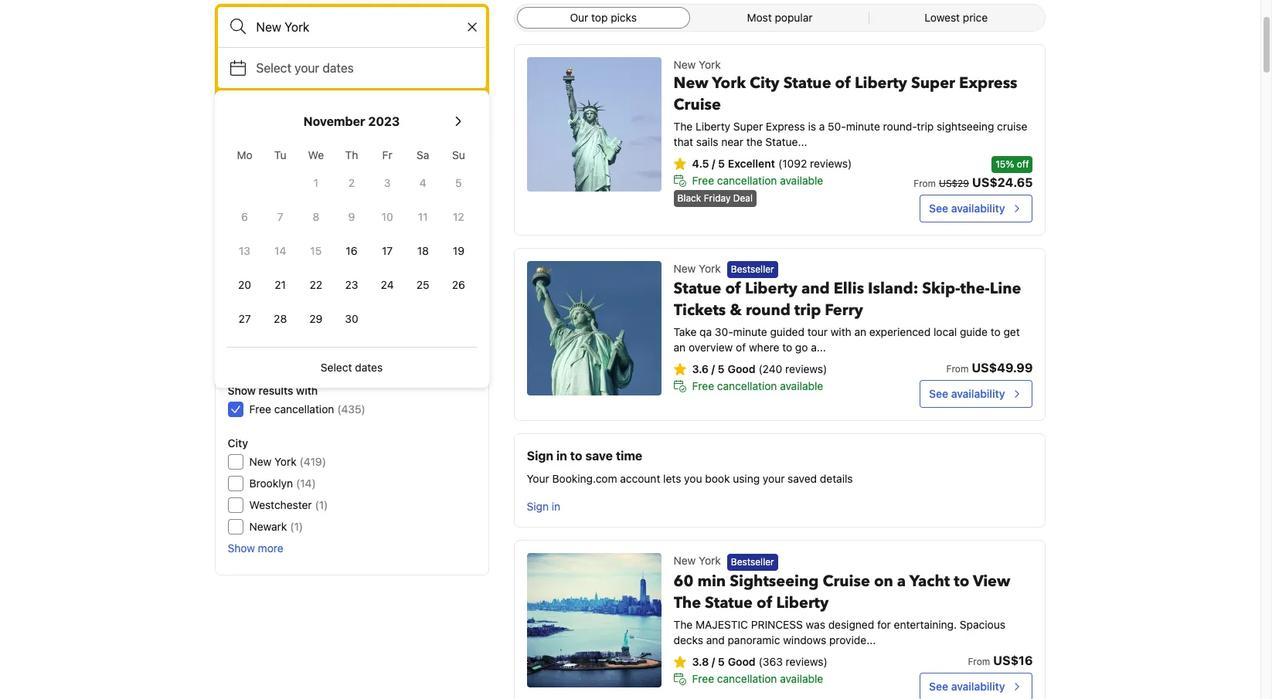 Task type: describe. For each thing, give the bounding box(es) containing it.
12 November 2023 checkbox
[[441, 202, 477, 233]]

/ for cruise
[[712, 157, 716, 170]]

nature
[[249, 242, 283, 255]]

of inside new york new york city statue of liberty super express cruise the liberty super express is a 50-minute round-trip sightseeing cruise that sails near the statue...
[[836, 73, 851, 94]]

experienced
[[870, 326, 931, 339]]

9 November 2023 checkbox
[[334, 202, 370, 233]]

yacht
[[910, 571, 951, 592]]

available for ferry
[[780, 380, 824, 393]]

(288)
[[339, 242, 367, 255]]

lets
[[664, 473, 682, 486]]

local
[[934, 326, 957, 339]]

take
[[674, 326, 697, 339]]

save
[[586, 450, 613, 463]]

8 November 2023 checkbox
[[298, 202, 334, 233]]

guided
[[771, 326, 805, 339]]

show for show results with
[[228, 384, 256, 397]]

25 November 2023 checkbox
[[405, 270, 441, 301]]

7 November 2023 checkbox
[[263, 202, 298, 233]]

3.8 / 5 good (363 reviews)
[[693, 655, 828, 669]]

14 November 2023 checkbox
[[263, 236, 298, 267]]

minute inside new york new york city statue of liberty super express cruise the liberty super express is a 50-minute round-trip sightseeing cruise that sails near the statue...
[[847, 120, 881, 133]]

new york city statue of liberty super express cruise image
[[527, 57, 662, 192]]

availability for 60 min sightseeing cruise on a yacht to view the statue of liberty
[[952, 680, 1006, 693]]

th
[[345, 148, 358, 162]]

island:
[[868, 279, 919, 299]]

travel services & rentals (6)
[[249, 350, 389, 363]]

see availability for 60 min sightseeing cruise on a yacht to view the statue of liberty
[[930, 680, 1006, 693]]

new york for 60
[[674, 555, 721, 568]]

1 vertical spatial express
[[766, 120, 806, 133]]

cruise inside new york new york city statue of liberty super express cruise the liberty super express is a 50-minute round-trip sightseeing cruise that sails near the statue...
[[674, 94, 721, 115]]

statue of liberty and ellis island: skip-the-line tickets & round trip ferry image
[[527, 261, 662, 396]]

of left where
[[736, 341, 746, 354]]

time
[[616, 450, 643, 463]]

good for &
[[728, 363, 756, 376]]

tickets
[[674, 300, 726, 321]]

4 November 2023 checkbox
[[405, 168, 441, 199]]

0 horizontal spatial an
[[674, 341, 686, 354]]

cancellation for statue of liberty and ellis island: skip-the-line tickets & round trip ferry
[[718, 380, 777, 393]]

/ for statue
[[712, 655, 715, 669]]

see availability for statue of liberty and ellis island: skip-the-line tickets & round trip ferry
[[930, 388, 1006, 401]]

statue...
[[766, 135, 808, 148]]

tickets
[[333, 285, 366, 298]]

your booking.com account lets you book using your saved details
[[527, 473, 853, 486]]

cancellation for 60 min sightseeing cruise on a yacht to view the statue of liberty
[[718, 672, 777, 686]]

westchester
[[249, 499, 312, 512]]

4
[[420, 176, 427, 189]]

5 November 2023 checkbox
[[441, 168, 477, 199]]

12
[[453, 210, 465, 223]]

trip inside "statue of liberty and ellis island: skip-the-line tickets & round trip ferry take qa 30-minute guided tour with an experienced local guide to get an overview of where to go a..."
[[795, 300, 821, 321]]

3.6
[[693, 363, 709, 376]]

newark
[[249, 520, 287, 534]]

& for (136)
[[323, 285, 330, 298]]

su
[[452, 148, 465, 162]]

select for select dates
[[321, 361, 352, 374]]

25
[[417, 278, 430, 292]]

cruise inside 60 min sightseeing cruise on a yacht to view the statue of liberty the majestic princess was designed for entertaining. spacious decks and panoramic windows provide...
[[823, 571, 871, 592]]

free for 60 min sightseeing cruise on a yacht to view the statue of liberty
[[693, 672, 715, 686]]

and inside "statue of liberty and ellis island: skip-the-line tickets & round trip ferry take qa 30-minute guided tour with an experienced local guide to get an overview of where to go a..."
[[802, 279, 830, 299]]

cruise
[[998, 120, 1028, 133]]

from for skip-
[[947, 364, 969, 375]]

round-
[[884, 120, 917, 133]]

19
[[453, 244, 465, 257]]

available for the
[[780, 672, 824, 686]]

grid containing mo
[[227, 140, 477, 335]]

search
[[332, 103, 372, 117]]

most popular
[[747, 11, 813, 24]]

us$16
[[994, 654, 1033, 668]]

see for the-
[[930, 388, 949, 401]]

the inside new york new york city statue of liberty super express cruise the liberty super express is a 50-minute round-trip sightseeing cruise that sails near the statue...
[[674, 120, 693, 133]]

15%
[[996, 159, 1015, 170]]

sign in
[[527, 501, 561, 514]]

your
[[527, 473, 550, 486]]

bestseller for liberty
[[731, 264, 775, 276]]

new york (419)
[[249, 455, 326, 469]]

6 November 2023 checkbox
[[227, 202, 263, 233]]

skip-
[[923, 279, 961, 299]]

22
[[310, 278, 323, 292]]

2 November 2023 checkbox
[[334, 168, 370, 199]]

entertainment & tickets (136)
[[249, 285, 396, 298]]

show more
[[228, 542, 284, 555]]

liberty up sails
[[696, 120, 731, 133]]

sightseeing
[[730, 571, 819, 592]]

availability for new york city statue of liberty super express cruise
[[952, 202, 1006, 215]]

18 November 2023 checkbox
[[405, 236, 441, 267]]

panoramic
[[728, 634, 781, 647]]

account
[[620, 473, 661, 486]]

(136)
[[369, 285, 396, 298]]

food
[[249, 307, 275, 320]]

29 November 2023 checkbox
[[298, 304, 334, 335]]

11
[[418, 210, 428, 223]]

& for (288)
[[286, 242, 294, 255]]

19 November 2023 checkbox
[[441, 236, 477, 267]]

sign for sign in to save time
[[527, 450, 554, 463]]

0 horizontal spatial with
[[296, 384, 318, 397]]

excellent
[[728, 157, 776, 170]]

drink
[[288, 307, 313, 320]]

you
[[684, 473, 703, 486]]

picks
[[611, 11, 637, 24]]

5 for statue of liberty and ellis island: skip-the-line tickets & round trip ferry
[[718, 363, 725, 376]]

line
[[990, 279, 1022, 299]]

10
[[382, 210, 393, 223]]

top
[[592, 11, 608, 24]]

qa
[[700, 326, 712, 339]]

2023
[[368, 114, 400, 128]]

princess
[[751, 618, 803, 631]]

near
[[722, 135, 744, 148]]

in for sign in to save time
[[557, 450, 568, 463]]

clear
[[443, 159, 470, 172]]

23
[[345, 278, 358, 292]]

from for yacht
[[968, 656, 991, 668]]

5 for 60 min sightseeing cruise on a yacht to view the statue of liberty
[[718, 655, 725, 669]]

16 November 2023 checkbox
[[334, 236, 370, 267]]

1 horizontal spatial (435)
[[337, 403, 366, 416]]

free for statue of liberty and ellis island: skip-the-line tickets & round trip ferry
[[693, 380, 715, 393]]

using
[[733, 473, 760, 486]]

to left save at the left of the page
[[570, 450, 583, 463]]

new york new york city statue of liberty super express cruise the liberty super express is a 50-minute round-trip sightseeing cruise that sails near the statue...
[[674, 58, 1028, 148]]

reviews) for ferry
[[786, 363, 828, 376]]

liberty inside "statue of liberty and ellis island: skip-the-line tickets & round trip ferry take qa 30-minute guided tour with an experienced local guide to get an overview of where to go a..."
[[745, 279, 798, 299]]

a inside new york new york city statue of liberty super express cruise the liberty super express is a 50-minute round-trip sightseeing cruise that sails near the statue...
[[820, 120, 825, 133]]

select your dates
[[256, 61, 354, 75]]

17
[[382, 244, 393, 257]]

see for to
[[930, 680, 949, 693]]

26 November 2023 checkbox
[[441, 270, 477, 301]]

newark (1)
[[249, 520, 303, 534]]

black friday deal
[[678, 193, 753, 204]]

7
[[277, 210, 283, 223]]

westchester (1)
[[249, 499, 328, 512]]

select for select your dates
[[256, 61, 292, 75]]

to left get
[[991, 326, 1001, 339]]

a inside 60 min sightseeing cruise on a yacht to view the statue of liberty the majestic princess was designed for entertaining. spacious decks and panoramic windows provide...
[[898, 571, 906, 592]]

was
[[806, 618, 826, 631]]

free cancellation available for cruise
[[693, 174, 824, 187]]

& inside "statue of liberty and ellis island: skip-the-line tickets & round trip ferry take qa 30-minute guided tour with an experienced local guide to get an overview of where to go a..."
[[730, 300, 742, 321]]

saved
[[788, 473, 817, 486]]

statue inside 60 min sightseeing cruise on a yacht to view the statue of liberty the majestic princess was designed for entertaining. spacious decks and panoramic windows provide...
[[705, 593, 753, 614]]

price
[[963, 11, 988, 24]]

our top picks
[[570, 11, 637, 24]]

3 November 2023 checkbox
[[370, 168, 405, 199]]

30
[[345, 312, 359, 326]]

designed
[[829, 618, 875, 631]]

book
[[705, 473, 730, 486]]

reviews) for the
[[786, 655, 828, 669]]



Task type: vqa. For each thing, say whether or not it's contained in the screenshot.
2.5 mi
no



Task type: locate. For each thing, give the bounding box(es) containing it.
0 vertical spatial express
[[960, 73, 1018, 94]]

0 vertical spatial the
[[674, 120, 693, 133]]

bestseller
[[731, 264, 775, 276], [731, 556, 775, 568]]

us$24.65
[[973, 176, 1033, 189]]

0 vertical spatial dates
[[323, 61, 354, 75]]

2 vertical spatial from
[[968, 656, 991, 668]]

0 vertical spatial city
[[750, 73, 780, 94]]

super
[[912, 73, 956, 94], [734, 120, 763, 133]]

show results with
[[228, 384, 318, 397]]

0 vertical spatial see availability
[[930, 202, 1006, 215]]

new
[[674, 58, 696, 71], [674, 73, 709, 94], [674, 262, 696, 275], [249, 455, 272, 469], [674, 555, 696, 568]]

13 November 2023 checkbox
[[227, 236, 263, 267]]

2 available from the top
[[780, 380, 824, 393]]

& right "nature"
[[286, 242, 294, 255]]

3
[[384, 176, 391, 189]]

(363
[[759, 655, 783, 669]]

guide
[[960, 326, 988, 339]]

of down sightseeing
[[757, 593, 773, 614]]

1 vertical spatial city
[[228, 437, 248, 450]]

1 vertical spatial (435)
[[337, 403, 366, 416]]

3 available from the top
[[780, 672, 824, 686]]

dates down where are you going? search field
[[323, 61, 354, 75]]

1 the from the top
[[674, 120, 693, 133]]

fr
[[382, 148, 393, 162]]

1 availability from the top
[[952, 202, 1006, 215]]

super up sightseeing
[[912, 73, 956, 94]]

express up sightseeing
[[960, 73, 1018, 94]]

with up free cancellation (435) at the left bottom
[[296, 384, 318, 397]]

3 the from the top
[[674, 618, 693, 631]]

see availability down us$29
[[930, 202, 1006, 215]]

1 horizontal spatial an
[[855, 326, 867, 339]]

free down 3.6
[[693, 380, 715, 393]]

1 vertical spatial with
[[296, 384, 318, 397]]

28
[[274, 312, 287, 326]]

statue up tickets
[[674, 279, 722, 299]]

1 horizontal spatial cruise
[[823, 571, 871, 592]]

good for statue
[[728, 655, 756, 669]]

1 horizontal spatial city
[[750, 73, 780, 94]]

2 good from the top
[[728, 655, 756, 669]]

0 vertical spatial (435)
[[280, 220, 308, 234]]

cruise up sails
[[674, 94, 721, 115]]

view
[[973, 571, 1011, 592]]

city up the
[[750, 73, 780, 94]]

3 see from the top
[[930, 680, 949, 693]]

free cancellation available down 3.6 / 5 good (240 reviews)
[[693, 380, 824, 393]]

& left rentals
[[327, 350, 334, 363]]

free cancellation available
[[693, 174, 824, 187], [693, 380, 824, 393], [693, 672, 824, 686]]

free for new york city statue of liberty super express cruise
[[693, 174, 715, 187]]

0 vertical spatial sign
[[527, 450, 554, 463]]

2 vertical spatial available
[[780, 672, 824, 686]]

in up booking.com
[[557, 450, 568, 463]]

60 min sightseeing cruise on a yacht to view the statue of liberty image
[[527, 554, 662, 688]]

1 vertical spatial good
[[728, 655, 756, 669]]

new york up '60'
[[674, 555, 721, 568]]

in inside 'sign in' link
[[552, 501, 561, 514]]

5 for new york city statue of liberty super express cruise
[[718, 157, 725, 170]]

availability down us$29
[[952, 202, 1006, 215]]

bestseller up sightseeing
[[731, 556, 775, 568]]

available down (240
[[780, 380, 824, 393]]

0 vertical spatial reviews)
[[810, 157, 852, 170]]

cruise left on
[[823, 571, 871, 592]]

grid
[[227, 140, 477, 335]]

cancellation down results
[[274, 403, 334, 416]]

3.8
[[693, 655, 709, 669]]

the up decks
[[674, 618, 693, 631]]

0 vertical spatial from
[[914, 178, 936, 189]]

0 vertical spatial a
[[820, 120, 825, 133]]

trip left sightseeing
[[917, 120, 934, 133]]

1 vertical spatial in
[[552, 501, 561, 514]]

good
[[728, 363, 756, 376], [728, 655, 756, 669]]

booking.com
[[553, 473, 618, 486]]

1 horizontal spatial minute
[[847, 120, 881, 133]]

1 good from the top
[[728, 363, 756, 376]]

available
[[780, 174, 824, 187], [780, 380, 824, 393], [780, 672, 824, 686]]

in for sign in
[[552, 501, 561, 514]]

new york for statue
[[674, 262, 721, 275]]

0 vertical spatial see
[[930, 202, 949, 215]]

1 horizontal spatial (1)
[[315, 499, 328, 512]]

1 vertical spatial statue
[[674, 279, 722, 299]]

trip up the tour
[[795, 300, 821, 321]]

to
[[991, 326, 1001, 339], [783, 341, 793, 354], [570, 450, 583, 463], [954, 571, 970, 592]]

& up (53)
[[323, 285, 330, 298]]

clear button
[[437, 152, 476, 180]]

1 vertical spatial from
[[947, 364, 969, 375]]

0 vertical spatial in
[[557, 450, 568, 463]]

select
[[256, 61, 292, 75], [321, 361, 352, 374]]

2 vertical spatial reviews)
[[786, 655, 828, 669]]

liberty up the was
[[777, 593, 829, 614]]

off
[[1017, 159, 1030, 170]]

& left drink
[[277, 307, 285, 320]]

(1) down "(14)"
[[315, 499, 328, 512]]

from left us$16
[[968, 656, 991, 668]]

reviews) down 50- on the right of the page
[[810, 157, 852, 170]]

0 vertical spatial an
[[855, 326, 867, 339]]

cancellation down 3.6 / 5 good (240 reviews)
[[718, 380, 777, 393]]

express up statue... on the right of page
[[766, 120, 806, 133]]

statue inside "statue of liberty and ellis island: skip-the-line tickets & round trip ferry take qa 30-minute guided tour with an experienced local guide to get an overview of where to go a..."
[[674, 279, 722, 299]]

show left more
[[228, 542, 255, 555]]

1 new york from the top
[[674, 262, 721, 275]]

1 available from the top
[[780, 174, 824, 187]]

show for show more
[[228, 542, 255, 555]]

2 sign from the top
[[527, 501, 549, 514]]

from down "local"
[[947, 364, 969, 375]]

1 vertical spatial (1)
[[290, 520, 303, 534]]

0 vertical spatial good
[[728, 363, 756, 376]]

22 November 2023 checkbox
[[298, 270, 334, 301]]

0 vertical spatial available
[[780, 174, 824, 187]]

the down '60'
[[674, 593, 701, 614]]

show left results
[[228, 384, 256, 397]]

with down ferry
[[831, 326, 852, 339]]

17 November 2023 checkbox
[[370, 236, 405, 267]]

1 horizontal spatial dates
[[355, 361, 383, 374]]

statue up the is
[[784, 73, 832, 94]]

us$49.99
[[972, 361, 1033, 375]]

available down (363
[[780, 672, 824, 686]]

from inside the 15% off from us$29 us$24.65
[[914, 178, 936, 189]]

to inside 60 min sightseeing cruise on a yacht to view the statue of liberty the majestic princess was designed for entertaining. spacious decks and panoramic windows provide...
[[954, 571, 970, 592]]

trip
[[917, 120, 934, 133], [795, 300, 821, 321]]

see down entertaining.
[[930, 680, 949, 693]]

1 show from the top
[[228, 384, 256, 397]]

to left go
[[783, 341, 793, 354]]

1 vertical spatial sign
[[527, 501, 549, 514]]

free cancellation available down the excellent
[[693, 174, 824, 187]]

(1) down westchester (1)
[[290, 520, 303, 534]]

18
[[417, 244, 429, 257]]

from inside from us$16
[[968, 656, 991, 668]]

15 November 2023 checkbox
[[298, 236, 334, 267]]

the-
[[961, 279, 990, 299]]

show
[[228, 384, 256, 397], [228, 542, 255, 555]]

ferry
[[825, 300, 864, 321]]

min
[[698, 571, 726, 592]]

statue inside new york new york city statue of liberty super express cruise the liberty super express is a 50-minute round-trip sightseeing cruise that sails near the statue...
[[784, 73, 832, 94]]

30-
[[715, 326, 734, 339]]

0 vertical spatial and
[[802, 279, 830, 299]]

(1) for westchester (1)
[[315, 499, 328, 512]]

0 horizontal spatial a
[[820, 120, 825, 133]]

with inside "statue of liberty and ellis island: skip-the-line tickets & round trip ferry take qa 30-minute guided tour with an experienced local guide to get an overview of where to go a..."
[[831, 326, 852, 339]]

go
[[796, 341, 808, 354]]

0 vertical spatial bestseller
[[731, 264, 775, 276]]

1 vertical spatial the
[[674, 593, 701, 614]]

0 vertical spatial /
[[712, 157, 716, 170]]

1 vertical spatial new york
[[674, 555, 721, 568]]

majestic
[[696, 618, 748, 631]]

27 November 2023 checkbox
[[227, 304, 263, 335]]

sign down your
[[527, 501, 549, 514]]

0 vertical spatial availability
[[952, 202, 1006, 215]]

liberty inside 60 min sightseeing cruise on a yacht to view the statue of liberty the majestic princess was designed for entertaining. spacious decks and panoramic windows provide...
[[777, 593, 829, 614]]

show more button
[[228, 541, 284, 557]]

5 down 'clear'
[[456, 176, 462, 189]]

sign in link
[[521, 494, 567, 521]]

show inside button
[[228, 542, 255, 555]]

2 show from the top
[[228, 542, 255, 555]]

details
[[820, 473, 853, 486]]

brooklyn (14)
[[249, 477, 316, 490]]

dates down 30 november 2023 checkbox
[[355, 361, 383, 374]]

1 horizontal spatial select
[[321, 361, 352, 374]]

sails
[[697, 135, 719, 148]]

(1092
[[779, 157, 808, 170]]

/
[[712, 157, 716, 170], [712, 363, 715, 376], [712, 655, 715, 669]]

0 horizontal spatial select
[[256, 61, 292, 75]]

6
[[241, 210, 248, 223]]

11 November 2023 checkbox
[[405, 202, 441, 233]]

get
[[1004, 326, 1020, 339]]

1 horizontal spatial and
[[802, 279, 830, 299]]

in down booking.com
[[552, 501, 561, 514]]

available down (1092 at the top right of the page
[[780, 174, 824, 187]]

1 vertical spatial your
[[763, 473, 785, 486]]

minute inside "statue of liberty and ellis island: skip-the-line tickets & round trip ferry take qa 30-minute guided tour with an experienced local guide to get an overview of where to go a..."
[[734, 326, 768, 339]]

an down take
[[674, 341, 686, 354]]

0 horizontal spatial minute
[[734, 326, 768, 339]]

5 inside 'checkbox'
[[456, 176, 462, 189]]

new york up tickets
[[674, 262, 721, 275]]

0 horizontal spatial trip
[[795, 300, 821, 321]]

1 sign from the top
[[527, 450, 554, 463]]

0 vertical spatial select
[[256, 61, 292, 75]]

see availability for new york city statue of liberty super express cruise
[[930, 202, 1006, 215]]

for
[[878, 618, 891, 631]]

1 November 2023 checkbox
[[298, 168, 334, 199]]

is
[[808, 120, 817, 133]]

windows
[[783, 634, 827, 647]]

of up tickets
[[726, 279, 741, 299]]

/ right 4.5 on the right top of the page
[[712, 157, 716, 170]]

trip inside new york new york city statue of liberty super express cruise the liberty super express is a 50-minute round-trip sightseeing cruise that sails near the statue...
[[917, 120, 934, 133]]

see availability down from us$16
[[930, 680, 1006, 693]]

free cancellation available down 3.8 / 5 good (363 reviews)
[[693, 672, 824, 686]]

1 see from the top
[[930, 202, 949, 215]]

cancellation down the excellent
[[718, 174, 777, 187]]

0 horizontal spatial super
[[734, 120, 763, 133]]

an down ferry
[[855, 326, 867, 339]]

0 horizontal spatial (435)
[[280, 220, 308, 234]]

statue up majestic
[[705, 593, 753, 614]]

that
[[674, 135, 694, 148]]

1 vertical spatial a
[[898, 571, 906, 592]]

(14)
[[296, 477, 316, 490]]

reviews) down go
[[786, 363, 828, 376]]

1 vertical spatial see availability
[[930, 388, 1006, 401]]

1 vertical spatial dates
[[355, 361, 383, 374]]

sign up your
[[527, 450, 554, 463]]

1 vertical spatial reviews)
[[786, 363, 828, 376]]

50-
[[828, 120, 847, 133]]

8
[[313, 210, 320, 223]]

sa
[[417, 148, 430, 162]]

(435) down select dates
[[337, 403, 366, 416]]

nature & outdoor (288)
[[249, 242, 367, 255]]

Where are you going? search field
[[218, 7, 486, 47]]

/ right 3.6
[[712, 363, 715, 376]]

the
[[747, 135, 763, 148]]

2 the from the top
[[674, 593, 701, 614]]

& up 30-
[[730, 300, 742, 321]]

free down 4.5 on the right top of the page
[[693, 174, 715, 187]]

5
[[718, 157, 725, 170], [456, 176, 462, 189], [718, 363, 725, 376], [718, 655, 725, 669]]

(419)
[[300, 455, 326, 469]]

sign inside 'sign in' link
[[527, 501, 549, 514]]

and inside 60 min sightseeing cruise on a yacht to view the statue of liberty the majestic princess was designed for entertaining. spacious decks and panoramic windows provide...
[[707, 634, 725, 647]]

2 availability from the top
[[952, 388, 1006, 401]]

2 vertical spatial free cancellation available
[[693, 672, 824, 686]]

provide...
[[830, 634, 876, 647]]

black
[[678, 193, 702, 204]]

free down 3.8
[[693, 672, 715, 686]]

free down show results with
[[249, 403, 271, 416]]

0 horizontal spatial cruise
[[674, 94, 721, 115]]

bestseller for sightseeing
[[731, 556, 775, 568]]

super up the
[[734, 120, 763, 133]]

1 vertical spatial and
[[707, 634, 725, 647]]

2 new york from the top
[[674, 555, 721, 568]]

0 vertical spatial with
[[831, 326, 852, 339]]

2 vertical spatial see availability
[[930, 680, 1006, 693]]

0 vertical spatial new york
[[674, 262, 721, 275]]

good down panoramic
[[728, 655, 756, 669]]

cancellation for new york city statue of liberty super express cruise
[[718, 174, 777, 187]]

1 horizontal spatial super
[[912, 73, 956, 94]]

5 right 3.6
[[718, 363, 725, 376]]

and down majestic
[[707, 634, 725, 647]]

3 availability from the top
[[952, 680, 1006, 693]]

0 horizontal spatial dates
[[323, 61, 354, 75]]

3 free cancellation available from the top
[[693, 672, 824, 686]]

1
[[314, 176, 319, 189]]

0 vertical spatial (1)
[[315, 499, 328, 512]]

(1) for newark (1)
[[290, 520, 303, 534]]

see for liberty
[[930, 202, 949, 215]]

10 November 2023 checkbox
[[370, 202, 405, 233]]

sign for sign in
[[527, 501, 549, 514]]

2 bestseller from the top
[[731, 556, 775, 568]]

1 horizontal spatial your
[[763, 473, 785, 486]]

search button
[[218, 91, 486, 128]]

where
[[749, 341, 780, 354]]

(53)
[[316, 307, 337, 320]]

a right on
[[898, 571, 906, 592]]

1 horizontal spatial trip
[[917, 120, 934, 133]]

deal
[[734, 193, 753, 204]]

reviews) for super
[[810, 157, 852, 170]]

0 vertical spatial show
[[228, 384, 256, 397]]

see availability down from us$49.99
[[930, 388, 1006, 401]]

liberty up round-
[[855, 73, 908, 94]]

0 vertical spatial your
[[295, 61, 320, 75]]

of up 50- on the right of the page
[[836, 73, 851, 94]]

1 vertical spatial see
[[930, 388, 949, 401]]

27
[[239, 312, 251, 326]]

2 vertical spatial /
[[712, 655, 715, 669]]

30 November 2023 checkbox
[[334, 304, 370, 335]]

2 vertical spatial the
[[674, 618, 693, 631]]

1 free cancellation available from the top
[[693, 174, 824, 187]]

28 November 2023 checkbox
[[263, 304, 298, 335]]

city inside new york new york city statue of liberty super express cruise the liberty super express is a 50-minute round-trip sightseeing cruise that sails near the statue...
[[750, 73, 780, 94]]

the up that
[[674, 120, 693, 133]]

0 vertical spatial minute
[[847, 120, 881, 133]]

/ for &
[[712, 363, 715, 376]]

/ right 3.8
[[712, 655, 715, 669]]

1 vertical spatial select
[[321, 361, 352, 374]]

13
[[239, 244, 251, 257]]

sightseeing
[[937, 120, 995, 133]]

round
[[746, 300, 791, 321]]

2 see availability from the top
[[930, 388, 1006, 401]]

free cancellation available for statue
[[693, 672, 824, 686]]

availability down from us$49.99
[[952, 388, 1006, 401]]

entertaining.
[[894, 618, 957, 631]]

1 vertical spatial bestseller
[[731, 556, 775, 568]]

1 see availability from the top
[[930, 202, 1006, 215]]

liberty up round
[[745, 279, 798, 299]]

available for super
[[780, 174, 824, 187]]

23 November 2023 checkbox
[[334, 270, 370, 301]]

from us$16
[[968, 654, 1033, 668]]

availability for statue of liberty and ellis island: skip-the-line tickets & round trip ferry
[[952, 388, 1006, 401]]

5 right 3.8
[[718, 655, 725, 669]]

29
[[310, 312, 323, 326]]

0 horizontal spatial (1)
[[290, 520, 303, 534]]

friday
[[704, 193, 731, 204]]

services
[[282, 350, 324, 363]]

1 horizontal spatial a
[[898, 571, 906, 592]]

1 vertical spatial available
[[780, 380, 824, 393]]

cancellation down 3.8 / 5 good (363 reviews)
[[718, 672, 777, 686]]

and left ellis
[[802, 279, 830, 299]]

on
[[874, 571, 894, 592]]

city down show results with
[[228, 437, 248, 450]]

a...
[[811, 341, 826, 354]]

5 right 4.5 on the right top of the page
[[718, 157, 725, 170]]

2 free cancellation available from the top
[[693, 380, 824, 393]]

0 horizontal spatial and
[[707, 634, 725, 647]]

free cancellation (435)
[[249, 403, 366, 416]]

category
[[228, 202, 275, 215]]

1 bestseller from the top
[[731, 264, 775, 276]]

1 horizontal spatial express
[[960, 73, 1018, 94]]

a right the is
[[820, 120, 825, 133]]

2 vertical spatial see
[[930, 680, 949, 693]]

ellis
[[834, 279, 865, 299]]

good left (240
[[728, 363, 756, 376]]

see down us$29
[[930, 202, 949, 215]]

0 vertical spatial statue
[[784, 73, 832, 94]]

reviews) down 'windows'
[[786, 655, 828, 669]]

2 see from the top
[[930, 388, 949, 401]]

availability down from us$16
[[952, 680, 1006, 693]]

minute left round-
[[847, 120, 881, 133]]

(240
[[759, 363, 783, 376]]

14
[[275, 244, 286, 257]]

0 vertical spatial trip
[[917, 120, 934, 133]]

see down from us$49.99
[[930, 388, 949, 401]]

bestseller up round
[[731, 264, 775, 276]]

1 vertical spatial super
[[734, 120, 763, 133]]

0 vertical spatial free cancellation available
[[693, 174, 824, 187]]

free cancellation available for &
[[693, 380, 824, 393]]

21 November 2023 checkbox
[[263, 270, 298, 301]]

1 vertical spatial /
[[712, 363, 715, 376]]

2 vertical spatial statue
[[705, 593, 753, 614]]

0 horizontal spatial your
[[295, 61, 320, 75]]

20 November 2023 checkbox
[[227, 270, 263, 301]]

statue of liberty and ellis island: skip-the-line tickets & round trip ferry take qa 30-minute guided tour with an experienced local guide to get an overview of where to go a...
[[674, 279, 1022, 354]]

of inside 60 min sightseeing cruise on a yacht to view the statue of liberty the majestic princess was designed for entertaining. spacious decks and panoramic windows provide...
[[757, 593, 773, 614]]

from inside from us$49.99
[[947, 364, 969, 375]]

minute up where
[[734, 326, 768, 339]]

1 vertical spatial minute
[[734, 326, 768, 339]]

1 vertical spatial availability
[[952, 388, 1006, 401]]

1 vertical spatial show
[[228, 542, 255, 555]]

24 November 2023 checkbox
[[370, 270, 405, 301]]

entertainment
[[249, 285, 320, 298]]

to left view
[[954, 571, 970, 592]]

0 vertical spatial super
[[912, 73, 956, 94]]

1 vertical spatial free cancellation available
[[693, 380, 824, 393]]

decks
[[674, 634, 704, 647]]

1 vertical spatial cruise
[[823, 571, 871, 592]]

from left us$29
[[914, 178, 936, 189]]

your right using
[[763, 473, 785, 486]]

& for (53)
[[277, 307, 285, 320]]

november
[[304, 114, 365, 128]]

(435) left 8
[[280, 220, 308, 234]]

0 vertical spatial cruise
[[674, 94, 721, 115]]

your up november
[[295, 61, 320, 75]]

0 horizontal spatial express
[[766, 120, 806, 133]]

we
[[308, 148, 324, 162]]

2 vertical spatial availability
[[952, 680, 1006, 693]]

free
[[693, 174, 715, 187], [693, 380, 715, 393], [249, 403, 271, 416], [693, 672, 715, 686]]

1 horizontal spatial with
[[831, 326, 852, 339]]

3 see availability from the top
[[930, 680, 1006, 693]]

1 vertical spatial an
[[674, 341, 686, 354]]

spacious
[[960, 618, 1006, 631]]

&
[[286, 242, 294, 255], [323, 285, 330, 298], [730, 300, 742, 321], [277, 307, 285, 320], [327, 350, 334, 363]]



